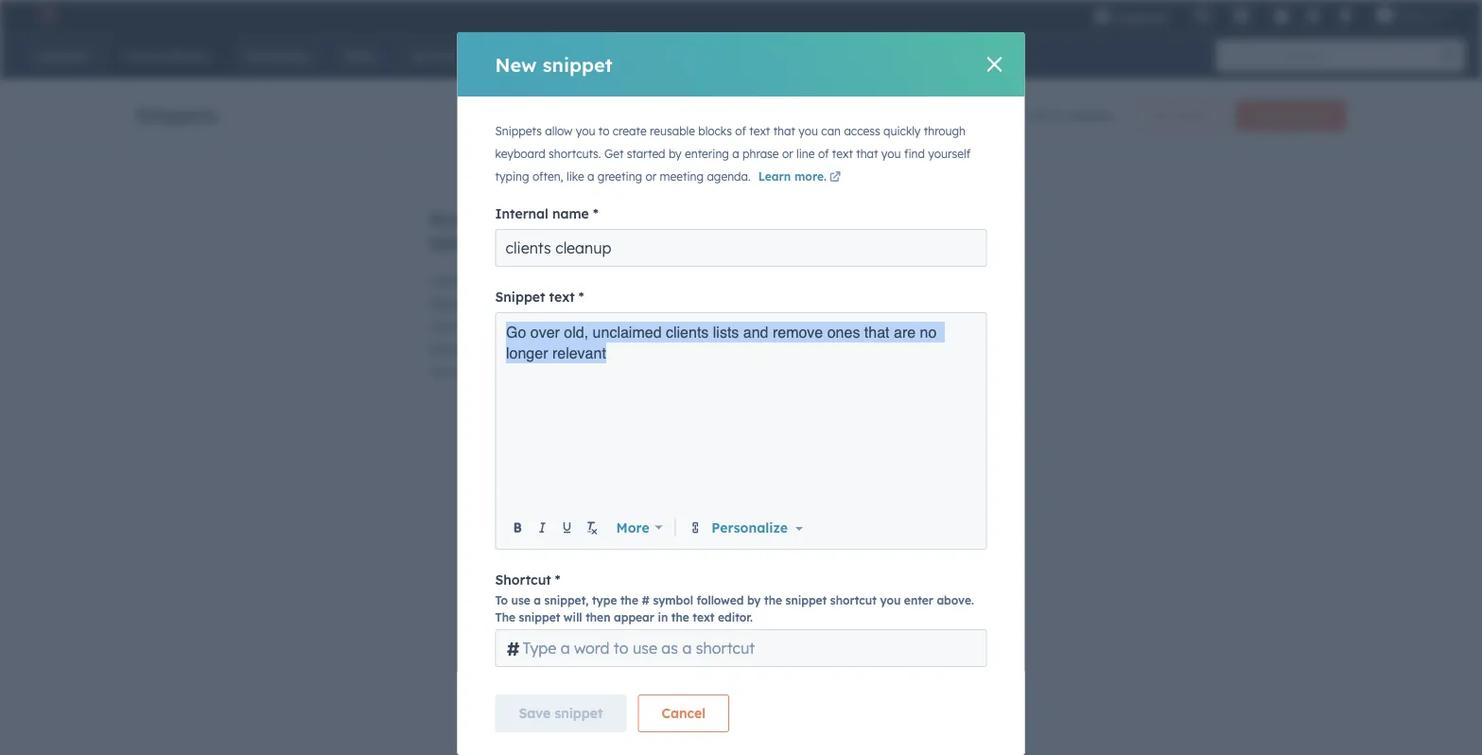 Task type: describe. For each thing, give the bounding box(es) containing it.
are
[[894, 323, 916, 341]]

save snippet button
[[495, 694, 627, 732]]

shortcut
[[495, 571, 551, 588]]

go
[[506, 323, 526, 341]]

calling icon button
[[1186, 3, 1219, 28]]

2 vertical spatial notes
[[524, 341, 558, 357]]

by inside shortcut to use a snippet, type the # symbol followed by the snippet shortcut you enter above. the snippet will then appear in the text editor.
[[747, 593, 761, 607]]

shortcuts
[[474, 273, 533, 289]]

5
[[1053, 107, 1060, 123]]

often,
[[533, 169, 564, 184]]

search button
[[1433, 40, 1466, 72]]

editor.
[[718, 610, 753, 624]]

internal
[[495, 205, 549, 222]]

hubspot image
[[34, 4, 57, 26]]

personalize
[[712, 519, 788, 536]]

1 vertical spatial a
[[588, 169, 595, 184]]

shortcut to use a snippet, type the # symbol followed by the snippet shortcut you enter above. the snippet will then appear in the text editor.
[[495, 571, 974, 624]]

1 vertical spatial or
[[646, 169, 657, 184]]

new for new folder
[[1151, 108, 1175, 123]]

new for new snippet
[[495, 53, 537, 76]]

Go over old, unclaimed clients lists and remove ones that are no longer relevant text field
[[506, 322, 977, 511]]

phrase
[[743, 147, 779, 161]]

Search HubSpot search field
[[1217, 40, 1449, 72]]

shortcut
[[831, 593, 877, 607]]

and up "send"
[[666, 295, 690, 312]]

1 vertical spatial that
[[856, 147, 878, 161]]

1 vertical spatial your
[[529, 318, 557, 334]]

thing
[[491, 363, 523, 380]]

you up the shortcuts.
[[576, 124, 596, 138]]

snippet,
[[545, 593, 589, 607]]

save for save snippet
[[519, 705, 551, 721]]

to right shortcuts
[[536, 273, 549, 289]]

save for save time writing emails and taking notes
[[429, 207, 475, 231]]

over inside the go over old, unclaimed clients lists and remove ones that are no longer relevant
[[531, 323, 560, 341]]

entering
[[685, 147, 729, 161]]

the down symbol
[[672, 610, 690, 624]]

that for ones
[[865, 323, 890, 341]]

0 of 5 created
[[1025, 107, 1112, 123]]

calling icon image
[[1194, 7, 1211, 24]]

blocks
[[699, 124, 732, 138]]

quickly
[[884, 124, 921, 138]]

new folder
[[1151, 108, 1209, 123]]

more.
[[795, 169, 827, 184]]

learn more. link
[[759, 169, 844, 186]]

create shortcuts to your most common responses in emails sent to prospects and notes logged in your crm. quickly send emails and log notes without having to type the same thing over and over.
[[429, 273, 703, 380]]

to right sent
[[584, 295, 597, 312]]

snippet for save snippet
[[555, 705, 603, 721]]

2 horizontal spatial a
[[733, 147, 740, 161]]

save snippet
[[519, 705, 603, 721]]

line
[[797, 147, 815, 161]]

crm.
[[560, 318, 592, 334]]

help button
[[1266, 0, 1298, 30]]

personalize button
[[708, 517, 807, 538]]

having
[[613, 341, 655, 357]]

1 vertical spatial notes
[[429, 318, 463, 334]]

over.
[[585, 363, 614, 380]]

Internal name text field
[[495, 229, 987, 267]]

a inside shortcut to use a snippet, type the # symbol followed by the snippet shortcut you enter above. the snippet will then appear in the text editor.
[[534, 593, 541, 607]]

created
[[1064, 107, 1112, 123]]

name
[[553, 205, 589, 222]]

will
[[564, 610, 582, 624]]

same
[[453, 363, 487, 380]]

unclaimed
[[593, 323, 662, 341]]

text up phrase
[[750, 124, 770, 138]]

internal name
[[495, 205, 589, 222]]

folder
[[1178, 108, 1209, 123]]

lists
[[713, 323, 739, 341]]

common
[[620, 273, 674, 289]]

the up appear
[[621, 593, 639, 607]]

you inside shortcut to use a snippet, type the # symbol followed by the snippet shortcut you enter above. the snippet will then appear in the text editor.
[[880, 593, 901, 607]]

create snippet
[[1252, 108, 1331, 123]]

logged
[[467, 318, 510, 334]]

sent
[[554, 295, 581, 312]]

# inside shortcut element
[[507, 636, 520, 660]]

over inside create shortcuts to your most common responses in emails sent to prospects and notes logged in your crm. quickly send emails and log notes without having to type the same thing over and over.
[[526, 363, 553, 380]]

use
[[511, 593, 531, 607]]

snippets allow you to create reusable blocks of text that you can access quickly through keyboard shortcuts. get started by entering a phrase or line of text that you find yourself typing often, like a greeting or meeting agenda.
[[495, 124, 971, 184]]

cancel
[[662, 705, 706, 721]]

more
[[616, 519, 650, 536]]

learn
[[759, 169, 791, 184]]

link opens in a new window image
[[830, 172, 841, 184]]

by inside snippets allow you to create reusable blocks of text that you can access quickly through keyboard shortcuts. get started by entering a phrase or line of text that you find yourself typing often, like a greeting or meeting agenda.
[[669, 147, 682, 161]]

then
[[586, 610, 611, 624]]

clients
[[666, 323, 709, 341]]

learn more.
[[759, 169, 827, 184]]

snippets for snippets
[[136, 103, 218, 126]]

shortcut element
[[495, 629, 987, 667]]

notes inside 'save time writing emails and taking notes'
[[496, 231, 548, 255]]

funky town image
[[1377, 7, 1394, 24]]



Task type: locate. For each thing, give the bounding box(es) containing it.
access
[[844, 124, 881, 138]]

can
[[822, 124, 841, 138]]

1 horizontal spatial emails
[[510, 295, 551, 312]]

1 horizontal spatial by
[[747, 593, 761, 607]]

save inside button
[[519, 705, 551, 721]]

and inside the go over old, unclaimed clients lists and remove ones that are no longer relevant
[[743, 323, 769, 341]]

the inside create shortcuts to your most common responses in emails sent to prospects and notes logged in your crm. quickly send emails and log notes without having to type the same thing over and over.
[[429, 363, 449, 380]]

snippets
[[136, 103, 218, 126], [495, 124, 542, 138]]

and down meeting
[[670, 207, 706, 231]]

you
[[576, 124, 596, 138], [799, 124, 818, 138], [882, 147, 901, 161], [880, 593, 901, 607]]

that up phrase
[[774, 124, 796, 138]]

0 horizontal spatial emails
[[429, 341, 470, 357]]

1 horizontal spatial create
[[1252, 108, 1288, 123]]

0 horizontal spatial create
[[429, 273, 471, 289]]

# down the
[[507, 636, 520, 660]]

and inside 'save time writing emails and taking notes'
[[670, 207, 706, 231]]

1 vertical spatial create
[[429, 273, 471, 289]]

dialog
[[457, 32, 1025, 755]]

new snippet
[[495, 53, 613, 76]]

meeting
[[660, 169, 704, 184]]

0 horizontal spatial by
[[669, 147, 682, 161]]

0 vertical spatial that
[[774, 124, 796, 138]]

1 vertical spatial emails
[[510, 295, 551, 312]]

text up link opens in a new window icon
[[832, 147, 853, 161]]

0 vertical spatial type
[[675, 341, 703, 357]]

greeting
[[598, 169, 643, 184]]

by down reusable at left top
[[669, 147, 682, 161]]

that left are
[[865, 323, 890, 341]]

1 horizontal spatial type
[[675, 341, 703, 357]]

type up then
[[592, 593, 617, 607]]

of right line
[[818, 147, 829, 161]]

type down "send"
[[675, 341, 703, 357]]

0 horizontal spatial of
[[736, 124, 746, 138]]

create
[[1252, 108, 1288, 123], [429, 273, 471, 289]]

that
[[774, 124, 796, 138], [856, 147, 878, 161], [865, 323, 890, 341]]

0 vertical spatial #
[[642, 593, 650, 607]]

2 horizontal spatial emails
[[602, 207, 664, 231]]

cancel button
[[638, 694, 730, 732]]

keyboard
[[495, 147, 546, 161]]

or left line
[[782, 147, 794, 161]]

snippets for snippets allow you to create reusable blocks of text that you can access quickly through keyboard shortcuts. get started by entering a phrase or line of text that you find yourself typing often, like a greeting or meeting agenda.
[[495, 124, 542, 138]]

2 horizontal spatial in
[[658, 610, 668, 624]]

type inside shortcut to use a snippet, type the # symbol followed by the snippet shortcut you enter above. the snippet will then appear in the text editor.
[[592, 593, 617, 607]]

menu item
[[1181, 0, 1185, 30]]

in up log in the left of the page
[[514, 318, 525, 334]]

0 vertical spatial new
[[495, 53, 537, 76]]

0 horizontal spatial save
[[429, 207, 475, 231]]

2 vertical spatial of
[[818, 147, 829, 161]]

a right like on the left top of the page
[[588, 169, 595, 184]]

typing
[[495, 169, 529, 184]]

0 vertical spatial emails
[[602, 207, 664, 231]]

notes right log in the left of the page
[[524, 341, 558, 357]]

0 vertical spatial your
[[553, 273, 581, 289]]

create snippet button
[[1236, 100, 1347, 131]]

symbol
[[653, 593, 694, 607]]

you left enter
[[880, 593, 901, 607]]

you left 'can'
[[799, 124, 818, 138]]

1 horizontal spatial of
[[818, 147, 829, 161]]

to
[[495, 593, 508, 607]]

by
[[669, 147, 682, 161], [747, 593, 761, 607]]

create up responses
[[429, 273, 471, 289]]

# inside shortcut to use a snippet, type the # symbol followed by the snippet shortcut you enter above. the snippet will then appear in the text editor.
[[642, 593, 650, 607]]

create for create snippet
[[1252, 108, 1288, 123]]

snippet inside create snippet button
[[1291, 108, 1331, 123]]

2 vertical spatial that
[[865, 323, 890, 341]]

that inside the go over old, unclaimed clients lists and remove ones that are no longer relevant
[[865, 323, 890, 341]]

save inside 'save time writing emails and taking notes'
[[429, 207, 475, 231]]

emails inside 'save time writing emails and taking notes'
[[602, 207, 664, 231]]

0 horizontal spatial snippets
[[136, 103, 218, 126]]

0 horizontal spatial type
[[592, 593, 617, 607]]

the right followed on the bottom
[[765, 593, 783, 607]]

0 horizontal spatial in
[[495, 295, 506, 312]]

save time writing emails and taking notes
[[429, 207, 706, 255]]

and down logged at the top of page
[[473, 341, 497, 357]]

above.
[[937, 593, 974, 607]]

your right go
[[529, 318, 557, 334]]

of inside snippets banner
[[1036, 107, 1049, 123]]

help image
[[1273, 9, 1290, 26]]

and down relevant
[[557, 363, 581, 380]]

save
[[429, 207, 475, 231], [519, 705, 551, 721]]

to inside snippets allow you to create reusable blocks of text that you can access quickly through keyboard shortcuts. get started by entering a phrase or line of text that you find yourself typing often, like a greeting or meeting agenda.
[[599, 124, 610, 138]]

to up get
[[599, 124, 610, 138]]

marketplaces image
[[1234, 9, 1251, 26]]

your up sent
[[553, 273, 581, 289]]

by up the "editor."
[[747, 593, 761, 607]]

or down started
[[646, 169, 657, 184]]

0 vertical spatial save
[[429, 207, 475, 231]]

snippet for create snippet
[[1291, 108, 1331, 123]]

time
[[481, 207, 523, 231]]

dialog containing new snippet
[[457, 32, 1025, 755]]

snippet text
[[495, 289, 575, 305]]

funky
[[1397, 7, 1430, 23]]

snippet for new snippet
[[543, 53, 613, 76]]

text inside shortcut to use a snippet, type the # symbol followed by the snippet shortcut you enter above. the snippet will then appear in the text editor.
[[693, 610, 715, 624]]

create
[[613, 124, 647, 138]]

Type a word to use as a shortcut text field
[[495, 629, 987, 667]]

create inside button
[[1252, 108, 1288, 123]]

1 vertical spatial in
[[514, 318, 525, 334]]

relevant
[[552, 344, 606, 361]]

like
[[567, 169, 584, 184]]

marketplaces button
[[1222, 0, 1262, 30]]

a up agenda.
[[733, 147, 740, 161]]

0
[[1025, 107, 1033, 123]]

the
[[495, 610, 516, 624]]

funky button
[[1365, 0, 1458, 30]]

followed
[[697, 593, 744, 607]]

taking
[[429, 231, 490, 255]]

you left find
[[882, 147, 901, 161]]

enter
[[904, 593, 934, 607]]

new inside dialog
[[495, 53, 537, 76]]

text up crm.
[[549, 289, 575, 305]]

new inside button
[[1151, 108, 1175, 123]]

appear
[[614, 610, 655, 624]]

1 vertical spatial over
[[526, 363, 553, 380]]

of right blocks
[[736, 124, 746, 138]]

remove
[[773, 323, 823, 341]]

text down followed on the bottom
[[693, 610, 715, 624]]

of
[[1036, 107, 1049, 123], [736, 124, 746, 138], [818, 147, 829, 161]]

1 horizontal spatial in
[[514, 318, 525, 334]]

no
[[920, 323, 937, 341]]

hubspot link
[[23, 4, 71, 26]]

emails
[[602, 207, 664, 231], [510, 295, 551, 312], [429, 341, 470, 357]]

ones
[[828, 323, 860, 341]]

0 vertical spatial create
[[1252, 108, 1288, 123]]

snippets inside snippets allow you to create reusable blocks of text that you can access quickly through keyboard shortcuts. get started by entering a phrase or line of text that you find yourself typing often, like a greeting or meeting agenda.
[[495, 124, 542, 138]]

go over old, unclaimed clients lists and remove ones that are no longer relevant
[[506, 323, 941, 361]]

# up appear
[[642, 593, 650, 607]]

1 horizontal spatial snippets
[[495, 124, 542, 138]]

or
[[782, 147, 794, 161], [646, 169, 657, 184]]

notes down internal at the top left
[[496, 231, 548, 255]]

notes down responses
[[429, 318, 463, 334]]

responses
[[429, 295, 492, 312]]

link opens in a new window image
[[830, 169, 841, 186]]

snippet
[[495, 289, 545, 305]]

started
[[627, 147, 666, 161]]

0 vertical spatial a
[[733, 147, 740, 161]]

1 vertical spatial new
[[1151, 108, 1175, 123]]

emails down greeting on the left top of the page
[[602, 207, 664, 231]]

old,
[[564, 323, 589, 341]]

upgrade image
[[1094, 9, 1111, 26]]

allow
[[545, 124, 573, 138]]

new up keyboard
[[495, 53, 537, 76]]

more button
[[604, 518, 675, 537]]

new left folder at top right
[[1151, 108, 1175, 123]]

0 horizontal spatial or
[[646, 169, 657, 184]]

type inside create shortcuts to your most common responses in emails sent to prospects and notes logged in your crm. quickly send emails and log notes without having to type the same thing over and over.
[[675, 341, 703, 357]]

in down symbol
[[658, 610, 668, 624]]

0 vertical spatial over
[[531, 323, 560, 341]]

in down shortcuts
[[495, 295, 506, 312]]

snippets inside banner
[[136, 103, 218, 126]]

snippet inside save snippet button
[[555, 705, 603, 721]]

0 horizontal spatial #
[[507, 636, 520, 660]]

close image
[[987, 57, 1002, 72]]

0 vertical spatial or
[[782, 147, 794, 161]]

settings image
[[1305, 8, 1322, 25]]

1 horizontal spatial new
[[1151, 108, 1175, 123]]

0 vertical spatial of
[[1036, 107, 1049, 123]]

create for create shortcuts to your most common responses in emails sent to prospects and notes logged in your crm. quickly send emails and log notes without having to type the same thing over and over.
[[429, 273, 471, 289]]

menu
[[1080, 0, 1460, 30]]

over
[[531, 323, 560, 341], [526, 363, 553, 380]]

emails up the "same"
[[429, 341, 470, 357]]

get
[[605, 147, 624, 161]]

create right folder at top right
[[1252, 108, 1288, 123]]

prospects
[[601, 295, 662, 312]]

0 horizontal spatial new
[[495, 53, 537, 76]]

without
[[562, 341, 609, 357]]

1 vertical spatial of
[[736, 124, 746, 138]]

menu containing funky
[[1080, 0, 1460, 30]]

that for text
[[774, 124, 796, 138]]

emails up go
[[510, 295, 551, 312]]

1 horizontal spatial #
[[642, 593, 650, 607]]

a
[[733, 147, 740, 161], [588, 169, 595, 184], [534, 593, 541, 607]]

to down "send"
[[658, 341, 671, 357]]

snippets banner
[[136, 95, 1347, 131]]

search image
[[1443, 49, 1456, 62]]

quickly
[[596, 318, 642, 334]]

in inside shortcut to use a snippet, type the # symbol followed by the snippet shortcut you enter above. the snippet will then appear in the text editor.
[[658, 610, 668, 624]]

2 vertical spatial in
[[658, 610, 668, 624]]

over up the longer at the left
[[531, 323, 560, 341]]

reusable
[[650, 124, 695, 138]]

most
[[584, 273, 616, 289]]

2 vertical spatial a
[[534, 593, 541, 607]]

1 horizontal spatial save
[[519, 705, 551, 721]]

1 vertical spatial save
[[519, 705, 551, 721]]

notes
[[496, 231, 548, 255], [429, 318, 463, 334], [524, 341, 558, 357]]

1 vertical spatial by
[[747, 593, 761, 607]]

through
[[924, 124, 966, 138]]

1 horizontal spatial a
[[588, 169, 595, 184]]

and
[[670, 207, 706, 231], [666, 295, 690, 312], [743, 323, 769, 341], [473, 341, 497, 357], [557, 363, 581, 380]]

of left 5
[[1036, 107, 1049, 123]]

the left the "same"
[[429, 363, 449, 380]]

0 vertical spatial in
[[495, 295, 506, 312]]

1 vertical spatial #
[[507, 636, 520, 660]]

2 vertical spatial emails
[[429, 341, 470, 357]]

in
[[495, 295, 506, 312], [514, 318, 525, 334], [658, 610, 668, 624]]

2 horizontal spatial of
[[1036, 107, 1049, 123]]

0 horizontal spatial a
[[534, 593, 541, 607]]

1 vertical spatial type
[[592, 593, 617, 607]]

new folder button
[[1135, 100, 1225, 131]]

over down the longer at the left
[[526, 363, 553, 380]]

and right lists
[[743, 323, 769, 341]]

that down access
[[856, 147, 878, 161]]

log
[[501, 341, 520, 357]]

notifications image
[[1337, 9, 1354, 26]]

a right the use
[[534, 593, 541, 607]]

writing
[[529, 207, 596, 231]]

0 vertical spatial by
[[669, 147, 682, 161]]

upgrade
[[1114, 9, 1167, 25]]

0 vertical spatial notes
[[496, 231, 548, 255]]

1 horizontal spatial or
[[782, 147, 794, 161]]

create inside create shortcuts to your most common responses in emails sent to prospects and notes logged in your crm. quickly send emails and log notes without having to type the same thing over and over.
[[429, 273, 471, 289]]



Task type: vqa. For each thing, say whether or not it's contained in the screenshot.
menu item
yes



